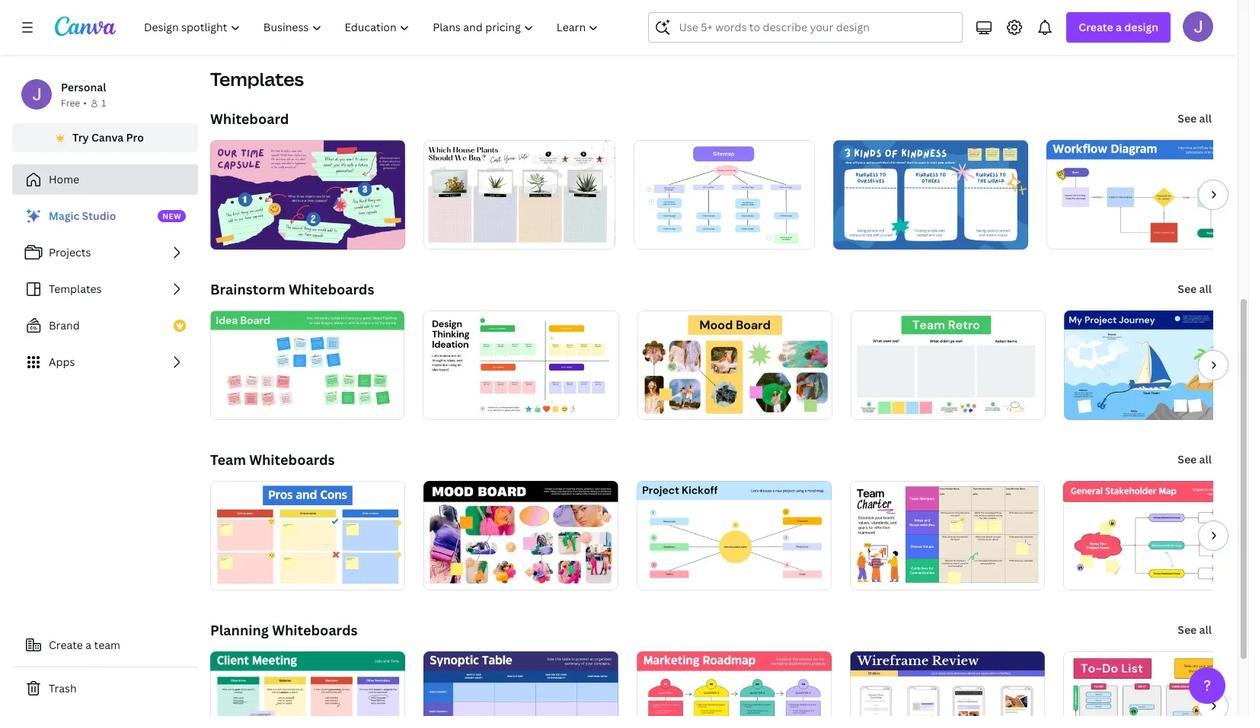 Task type: locate. For each thing, give the bounding box(es) containing it.
•
[[83, 97, 87, 110]]

0 horizontal spatial a
[[86, 638, 91, 653]]

None search field
[[649, 12, 963, 43]]

1 all from the top
[[1199, 111, 1212, 126]]

4 see from the top
[[1178, 623, 1197, 638]]

see all link for brainstorm
[[1176, 274, 1213, 305]]

see all
[[1178, 111, 1212, 126], [1178, 282, 1212, 296], [1178, 452, 1212, 467], [1178, 623, 1212, 638]]

0 vertical spatial a
[[1116, 20, 1122, 34]]

a inside dropdown button
[[1116, 20, 1122, 34]]

get on the clock
[[904, 2, 988, 16]]

0 vertical spatial whiteboards
[[289, 280, 374, 299]]

a left design
[[1116, 20, 1122, 34]]

create a team button
[[12, 631, 198, 661]]

3 see from the top
[[1178, 452, 1197, 467]]

1 vertical spatial whiteboards
[[249, 451, 335, 469]]

2 see from the top
[[1178, 282, 1197, 296]]

templates down projects
[[49, 282, 102, 296]]

whiteboard
[[210, 110, 289, 128]]

see all for planning
[[1178, 623, 1212, 638]]

pro
[[126, 130, 144, 145]]

0 horizontal spatial templates
[[49, 282, 102, 296]]

4 all from the top
[[1199, 623, 1212, 638]]

see for planning
[[1178, 623, 1197, 638]]

a left team
[[86, 638, 91, 653]]

see
[[1178, 111, 1197, 126], [1178, 282, 1197, 296], [1178, 452, 1197, 467], [1178, 623, 1197, 638]]

try
[[72, 130, 89, 145]]

studio
[[82, 209, 116, 223]]

0 horizontal spatial create
[[49, 638, 83, 653]]

2 see all link from the top
[[1176, 274, 1213, 305]]

top level navigation element
[[134, 12, 612, 43]]

1
[[101, 97, 106, 110]]

create left design
[[1079, 20, 1113, 34]]

home link
[[12, 165, 198, 195]]

whiteboards
[[289, 280, 374, 299], [249, 451, 335, 469], [272, 622, 358, 640]]

whiteboard link
[[210, 110, 289, 128]]

all
[[1199, 111, 1212, 126], [1199, 282, 1212, 296], [1199, 452, 1212, 467], [1199, 623, 1212, 638]]

apps link
[[12, 347, 198, 378]]

on
[[925, 2, 938, 16]]

4 see all from the top
[[1178, 623, 1212, 638]]

4 see all link from the top
[[1176, 615, 1213, 646]]

jacob simon image
[[1183, 11, 1213, 42]]

3 see all link from the top
[[1176, 445, 1213, 475]]

1 see all link from the top
[[1176, 104, 1213, 134]]

apps
[[49, 355, 75, 369]]

canva
[[91, 130, 124, 145]]

create left team
[[49, 638, 83, 653]]

all for planning
[[1199, 623, 1212, 638]]

1 see from the top
[[1178, 111, 1197, 126]]

3 see all from the top
[[1178, 452, 1212, 467]]

create inside create a design dropdown button
[[1079, 20, 1113, 34]]

0 vertical spatial create
[[1079, 20, 1113, 34]]

create
[[1079, 20, 1113, 34], [49, 638, 83, 653]]

create for create a team
[[49, 638, 83, 653]]

brand
[[49, 318, 80, 333]]

planning whiteboards
[[210, 622, 358, 640]]

templates up whiteboard link
[[210, 66, 304, 91]]

create inside create a team button
[[49, 638, 83, 653]]

new
[[162, 211, 182, 222]]

brainstorm whiteboards
[[210, 280, 374, 299]]

1 vertical spatial create
[[49, 638, 83, 653]]

brainstorm
[[210, 280, 285, 299]]

1 horizontal spatial a
[[1116, 20, 1122, 34]]

whiteboards for brainstorm whiteboards
[[289, 280, 374, 299]]

1 vertical spatial templates
[[49, 282, 102, 296]]

3 all from the top
[[1199, 452, 1212, 467]]

0 vertical spatial templates
[[210, 66, 304, 91]]

list
[[12, 201, 198, 378]]

get
[[904, 2, 923, 16]]

see all link
[[1176, 104, 1213, 134], [1176, 274, 1213, 305], [1176, 445, 1213, 475], [1176, 615, 1213, 646]]

a inside button
[[86, 638, 91, 653]]

team whiteboards
[[210, 451, 335, 469]]

1 horizontal spatial create
[[1079, 20, 1113, 34]]

see all link for planning
[[1176, 615, 1213, 646]]

a
[[1116, 20, 1122, 34], [86, 638, 91, 653]]

create for create a design
[[1079, 20, 1113, 34]]

templates
[[210, 66, 304, 91], [49, 282, 102, 296]]

2 see all from the top
[[1178, 282, 1212, 296]]

1 vertical spatial a
[[86, 638, 91, 653]]

free
[[61, 97, 80, 110]]

clock
[[961, 2, 988, 16]]

team
[[210, 451, 246, 469]]

2 vertical spatial whiteboards
[[272, 622, 358, 640]]

get on the clock link
[[891, 0, 1213, 30]]

2 all from the top
[[1199, 282, 1212, 296]]



Task type: describe. For each thing, give the bounding box(es) containing it.
all for team
[[1199, 452, 1212, 467]]

free •
[[61, 97, 87, 110]]

1 horizontal spatial templates
[[210, 66, 304, 91]]

planning whiteboards link
[[210, 622, 358, 640]]

try canva pro button
[[12, 123, 198, 152]]

create a design
[[1079, 20, 1159, 34]]

brainstorm whiteboards link
[[210, 280, 374, 299]]

a for design
[[1116, 20, 1122, 34]]

brand link
[[12, 311, 198, 341]]

create a design button
[[1067, 12, 1171, 43]]

see all for brainstorm
[[1178, 282, 1212, 296]]

trash
[[49, 682, 77, 696]]

magic studio
[[49, 209, 116, 223]]

projects link
[[12, 238, 198, 268]]

create a team
[[49, 638, 120, 653]]

planning
[[210, 622, 269, 640]]

see for team
[[1178, 452, 1197, 467]]

a for team
[[86, 638, 91, 653]]

see for brainstorm
[[1178, 282, 1197, 296]]

see all link for team
[[1176, 445, 1213, 475]]

home
[[49, 172, 79, 187]]

the
[[941, 2, 958, 16]]

trash link
[[12, 674, 198, 705]]

team
[[94, 638, 120, 653]]

all for brainstorm
[[1199, 282, 1212, 296]]

try canva pro
[[72, 130, 144, 145]]

1 see all from the top
[[1178, 111, 1212, 126]]

projects
[[49, 245, 91, 260]]

list containing magic studio
[[12, 201, 198, 378]]

whiteboards for planning whiteboards
[[272, 622, 358, 640]]

whiteboards for team whiteboards
[[249, 451, 335, 469]]

templates link
[[12, 274, 198, 305]]

personal
[[61, 80, 106, 94]]

team whiteboards link
[[210, 451, 335, 469]]

magic
[[49, 209, 79, 223]]

Search search field
[[679, 13, 933, 42]]

see all for team
[[1178, 452, 1212, 467]]

design
[[1124, 20, 1159, 34]]



Task type: vqa. For each thing, say whether or not it's contained in the screenshot.
Pro
yes



